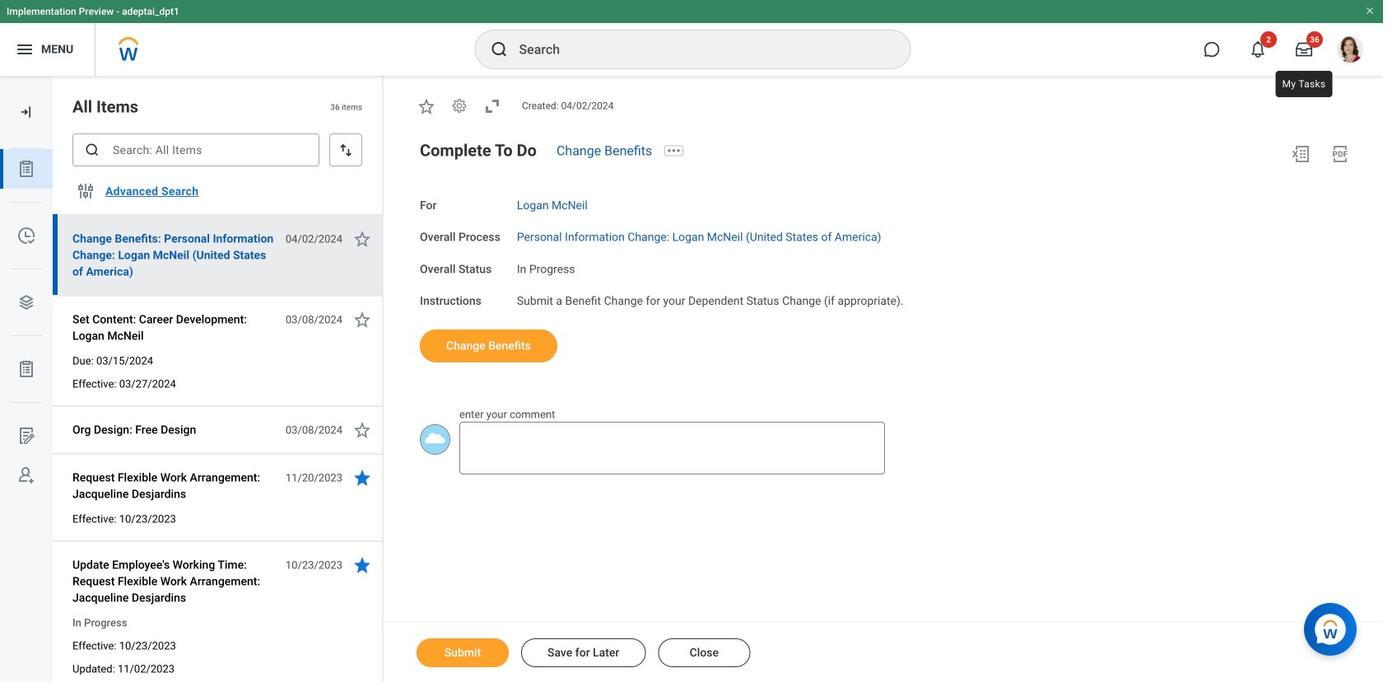 Task type: describe. For each thing, give the bounding box(es) containing it.
user plus image
[[16, 465, 36, 485]]

1 horizontal spatial search image
[[490, 40, 509, 59]]

0 vertical spatial star image
[[417, 96, 437, 116]]

item list element
[[53, 76, 384, 682]]

clock check image
[[16, 226, 36, 245]]

action bar region
[[384, 622, 1384, 682]]

transformation import image
[[18, 104, 35, 120]]

view printable version (pdf) image
[[1331, 144, 1351, 164]]

configure image
[[76, 181, 96, 201]]

notifications large image
[[1250, 41, 1267, 58]]

gear image
[[451, 98, 468, 114]]

rename image
[[16, 426, 36, 446]]

perspective image
[[16, 292, 36, 312]]



Task type: vqa. For each thing, say whether or not it's contained in the screenshot.
the bottom 0 button
no



Task type: locate. For each thing, give the bounding box(es) containing it.
1 clipboard image from the top
[[16, 159, 36, 179]]

star image
[[353, 229, 372, 249], [353, 310, 372, 329], [353, 420, 372, 440]]

0 horizontal spatial search image
[[84, 142, 100, 158]]

close environment banner image
[[1366, 6, 1376, 16]]

1 vertical spatial search image
[[84, 142, 100, 158]]

2 vertical spatial star image
[[353, 420, 372, 440]]

0 vertical spatial search image
[[490, 40, 509, 59]]

star image
[[417, 96, 437, 116], [353, 468, 372, 488], [353, 555, 372, 575]]

Search Workday  search field
[[519, 31, 877, 68]]

2 star image from the top
[[353, 310, 372, 329]]

1 star image from the top
[[353, 229, 372, 249]]

1 vertical spatial clipboard image
[[16, 359, 36, 379]]

clipboard image down transformation import "icon"
[[16, 159, 36, 179]]

export to excel image
[[1292, 144, 1311, 164]]

None text field
[[460, 422, 885, 475]]

0 vertical spatial clipboard image
[[16, 159, 36, 179]]

2 clipboard image from the top
[[16, 359, 36, 379]]

inbox large image
[[1296, 41, 1313, 58]]

search image
[[490, 40, 509, 59], [84, 142, 100, 158]]

profile logan mcneil image
[[1338, 36, 1364, 66]]

search image up configure icon
[[84, 142, 100, 158]]

tooltip
[[1273, 68, 1336, 100]]

list
[[0, 149, 53, 495]]

0 vertical spatial star image
[[353, 229, 372, 249]]

justify image
[[15, 40, 35, 59]]

1 vertical spatial star image
[[353, 468, 372, 488]]

banner
[[0, 0, 1384, 76]]

2 vertical spatial star image
[[353, 555, 372, 575]]

fullscreen image
[[483, 96, 502, 116]]

sort image
[[338, 142, 354, 158]]

clipboard image
[[16, 159, 36, 179], [16, 359, 36, 379]]

clipboard image down perspective "image"
[[16, 359, 36, 379]]

1 vertical spatial star image
[[353, 310, 372, 329]]

3 star image from the top
[[353, 420, 372, 440]]

Search: All Items text field
[[72, 133, 320, 166]]

search image up fullscreen icon on the top of the page
[[490, 40, 509, 59]]



